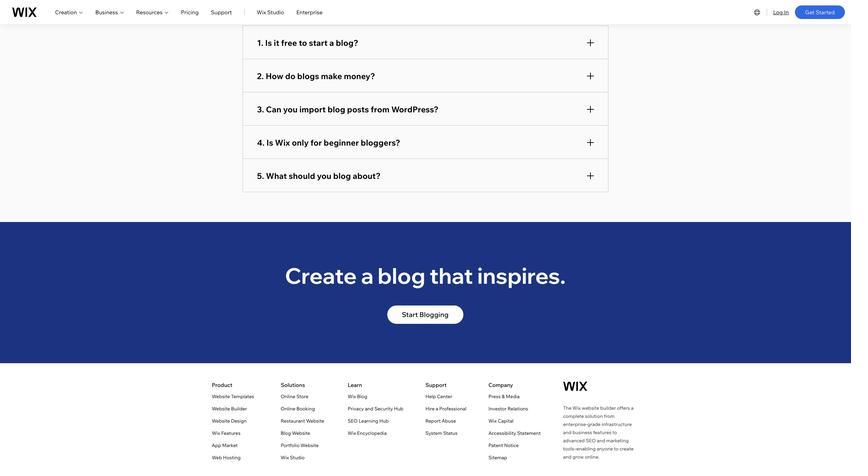 Task type: locate. For each thing, give the bounding box(es) containing it.
wix down learn
[[348, 394, 356, 400]]

a inside the wix website builder offers a complete solution from enterprise-grade infrastructure and business features to advanced seo and marketing tools–enabling anyone to create and grow online.
[[631, 405, 634, 411]]

studio up it
[[267, 9, 284, 15]]

list
[[243, 25, 609, 192]]

help
[[426, 394, 436, 400]]

hub inside seo learning hub link
[[379, 418, 389, 424]]

and up advanced
[[563, 430, 572, 436]]

seo down privacy
[[348, 418, 358, 424]]

press
[[489, 394, 501, 400]]

0 vertical spatial hub
[[394, 406, 404, 412]]

from inside 'list item'
[[371, 104, 390, 114]]

online store link
[[281, 393, 309, 401]]

1 vertical spatial from
[[604, 413, 615, 420]]

sitemap
[[489, 455, 507, 461]]

1.
[[257, 38, 263, 48]]

media
[[506, 394, 520, 400]]

0 vertical spatial from
[[371, 104, 390, 114]]

to
[[299, 38, 307, 48], [613, 430, 617, 436], [614, 446, 619, 452]]

posts
[[347, 104, 369, 114]]

1 vertical spatial wix studio link
[[281, 454, 305, 462]]

1 vertical spatial is
[[267, 137, 273, 148]]

2 online from the top
[[281, 406, 295, 412]]

support right pricing
[[211, 9, 232, 15]]

wix inside 'link'
[[348, 394, 356, 400]]

blog inside 'link'
[[357, 394, 367, 400]]

hub down security
[[379, 418, 389, 424]]

wix left the only
[[275, 137, 290, 148]]

blog
[[357, 394, 367, 400], [281, 430, 291, 437]]

accessibility
[[489, 430, 516, 437]]

1 vertical spatial wix studio
[[281, 455, 305, 461]]

1 horizontal spatial hub
[[394, 406, 404, 412]]

wix up app
[[212, 430, 220, 437]]

1 horizontal spatial you
[[317, 171, 332, 181]]

to down infrastructure
[[613, 430, 617, 436]]

1 vertical spatial you
[[317, 171, 332, 181]]

wix up "1."
[[257, 9, 266, 15]]

portfolio website link
[[281, 442, 319, 450]]

0 horizontal spatial support
[[211, 9, 232, 15]]

privacy and security hub
[[348, 406, 404, 412]]

0 horizontal spatial studio
[[267, 9, 284, 15]]

wix left the "capital"
[[489, 418, 497, 424]]

hub
[[394, 406, 404, 412], [379, 418, 389, 424]]

from down builder
[[604, 413, 615, 420]]

0 vertical spatial blog
[[357, 394, 367, 400]]

wix for wix features link
[[212, 430, 220, 437]]

hire a professional link
[[426, 405, 467, 413]]

blogging
[[420, 311, 449, 319]]

patent
[[489, 443, 503, 449]]

online up restaurant
[[281, 406, 295, 412]]

blog up portfolio
[[281, 430, 291, 437]]

1 horizontal spatial from
[[604, 413, 615, 420]]

0 horizontal spatial from
[[371, 104, 390, 114]]

and up learning on the left bottom of the page
[[365, 406, 373, 412]]

wix features
[[212, 430, 241, 437]]

system status
[[426, 430, 458, 437]]

1 horizontal spatial studio
[[290, 455, 305, 461]]

blog website
[[281, 430, 310, 437]]

wix studio link up it
[[257, 8, 284, 16]]

advanced
[[563, 438, 585, 444]]

3. can you import blog posts from wordpress?
[[257, 104, 439, 114]]

hub right security
[[394, 406, 404, 412]]

business
[[95, 9, 118, 15]]

0 vertical spatial wix studio link
[[257, 8, 284, 16]]

website down booking
[[306, 418, 324, 424]]

wix studio up it
[[257, 9, 284, 15]]

wix for the bottommost wix studio link
[[281, 455, 289, 461]]

website design
[[212, 418, 247, 424]]

studio for the bottommost wix studio link
[[290, 455, 305, 461]]

help center
[[426, 394, 452, 400]]

support
[[211, 9, 232, 15], [426, 382, 447, 389]]

wix studio link down portfolio
[[281, 454, 305, 462]]

1 vertical spatial online
[[281, 406, 295, 412]]

from right posts
[[371, 104, 390, 114]]

support up help center link
[[426, 382, 447, 389]]

blog inside 'list item'
[[328, 104, 345, 114]]

about?
[[353, 171, 381, 181]]

website design link
[[212, 417, 247, 425]]

1 horizontal spatial blog
[[357, 394, 367, 400]]

website templates
[[212, 394, 254, 400]]

studio down "portfolio website"
[[290, 455, 305, 461]]

is right 4.
[[267, 137, 273, 148]]

website
[[582, 405, 600, 411]]

wix up the complete
[[573, 405, 581, 411]]

and inside "link"
[[365, 406, 373, 412]]

only
[[292, 137, 309, 148]]

wix studio down portfolio
[[281, 455, 305, 461]]

wix encyclopedia
[[348, 430, 387, 437]]

wix down portfolio
[[281, 455, 289, 461]]

you
[[283, 104, 298, 114], [317, 171, 332, 181]]

and
[[365, 406, 373, 412], [563, 430, 572, 436], [597, 438, 605, 444], [563, 454, 572, 460]]

1 vertical spatial blog
[[281, 430, 291, 437]]

sitemap link
[[489, 454, 507, 462]]

you right the can
[[283, 104, 298, 114]]

1 online from the top
[[281, 394, 295, 400]]

online down solutions
[[281, 394, 295, 400]]

the
[[563, 405, 572, 411]]

booking
[[297, 406, 315, 412]]

to inside the 1. is it free to start a blog? list item
[[299, 38, 307, 48]]

1 vertical spatial hub
[[379, 418, 389, 424]]

website down product
[[212, 394, 230, 400]]

you inside list item
[[317, 171, 332, 181]]

web hosting link
[[212, 454, 241, 462]]

0 vertical spatial you
[[283, 104, 298, 114]]

enterprise link
[[296, 8, 323, 16]]

and left grow
[[563, 454, 572, 460]]

1 vertical spatial seo
[[586, 438, 596, 444]]

1 horizontal spatial seo
[[586, 438, 596, 444]]

complete
[[563, 413, 584, 420]]

encyclopedia
[[357, 430, 387, 437]]

product
[[212, 382, 232, 389]]

system status link
[[426, 429, 458, 438]]

website inside 'link'
[[301, 443, 319, 449]]

0 vertical spatial blog
[[328, 104, 345, 114]]

for
[[311, 137, 322, 148]]

capital
[[498, 418, 514, 424]]

to right free
[[299, 38, 307, 48]]

0 vertical spatial is
[[265, 38, 272, 48]]

wix blog link
[[348, 393, 367, 401]]

4.
[[257, 137, 265, 148]]

is for 4.
[[267, 137, 273, 148]]

company
[[489, 382, 513, 389]]

a inside list item
[[330, 38, 334, 48]]

3. can you import blog posts from wordpress? list item
[[243, 92, 609, 126]]

blog?
[[336, 38, 358, 48]]

blog inside list item
[[333, 171, 351, 181]]

blog for you
[[333, 171, 351, 181]]

list containing 1. is it free to start a blog?
[[243, 25, 609, 192]]

you right should
[[317, 171, 332, 181]]

to down marketing
[[614, 446, 619, 452]]

wix logo, homepage image
[[563, 382, 588, 391]]

tools–enabling
[[563, 446, 596, 452]]

privacy
[[348, 406, 364, 412]]

2. how do blogs make money? list item
[[243, 59, 609, 92]]

1 horizontal spatial support
[[426, 382, 447, 389]]

wix for the topmost wix studio link
[[257, 9, 266, 15]]

features
[[221, 430, 241, 437]]

website down blog website
[[301, 443, 319, 449]]

hire a professional
[[426, 406, 467, 412]]

is left it
[[265, 38, 272, 48]]

beginner
[[324, 137, 359, 148]]

wix left encyclopedia
[[348, 430, 356, 437]]

0 vertical spatial studio
[[267, 9, 284, 15]]

in
[[784, 9, 789, 15]]

0 horizontal spatial hub
[[379, 418, 389, 424]]

1 vertical spatial blog
[[333, 171, 351, 181]]

0 vertical spatial online
[[281, 394, 295, 400]]

web hosting
[[212, 455, 241, 461]]

online for online booking
[[281, 406, 295, 412]]

create
[[620, 446, 634, 452]]

report abuse link
[[426, 417, 456, 425]]

seo down business
[[586, 438, 596, 444]]

0 vertical spatial support
[[211, 9, 232, 15]]

can
[[266, 104, 281, 114]]

1 vertical spatial studio
[[290, 455, 305, 461]]

0 horizontal spatial you
[[283, 104, 298, 114]]

1 vertical spatial support
[[426, 382, 447, 389]]

get started link
[[795, 5, 845, 19]]

restaurant website
[[281, 418, 324, 424]]

grade
[[588, 422, 601, 428]]

restaurant
[[281, 418, 305, 424]]

2.
[[257, 71, 264, 81]]

blog down learn
[[357, 394, 367, 400]]

studio
[[267, 9, 284, 15], [290, 455, 305, 461]]

0 horizontal spatial blog
[[281, 430, 291, 437]]

0 horizontal spatial seo
[[348, 418, 358, 424]]

do
[[285, 71, 296, 81]]

store
[[297, 394, 309, 400]]

0 vertical spatial to
[[299, 38, 307, 48]]



Task type: describe. For each thing, give the bounding box(es) containing it.
that
[[430, 262, 473, 289]]

report abuse
[[426, 418, 456, 424]]

business
[[573, 430, 592, 436]]

solution
[[585, 413, 603, 420]]

support link
[[211, 8, 232, 16]]

wordpress?
[[392, 104, 439, 114]]

marketing
[[607, 438, 629, 444]]

center
[[437, 394, 452, 400]]

app market link
[[212, 442, 238, 450]]

3.
[[257, 104, 264, 114]]

seo learning hub
[[348, 418, 389, 424]]

blog website link
[[281, 429, 310, 438]]

start
[[402, 311, 418, 319]]

hub inside privacy and security hub "link"
[[394, 406, 404, 412]]

solutions
[[281, 382, 305, 389]]

2 vertical spatial blog
[[378, 262, 425, 289]]

wix features link
[[212, 429, 241, 438]]

wix capital
[[489, 418, 514, 424]]

pricing link
[[181, 8, 199, 16]]

statement
[[517, 430, 541, 437]]

investor relations link
[[489, 405, 528, 413]]

anyone
[[597, 446, 613, 452]]

enterprise-
[[563, 422, 588, 428]]

you inside 'list item'
[[283, 104, 298, 114]]

language selector, english selected image
[[753, 8, 762, 16]]

2 vertical spatial to
[[614, 446, 619, 452]]

wix encyclopedia link
[[348, 429, 387, 438]]

log in link
[[773, 8, 789, 16]]

is for 1.
[[265, 38, 272, 48]]

bloggers?
[[361, 137, 400, 148]]

portfolio
[[281, 443, 300, 449]]

get started
[[806, 9, 835, 15]]

features
[[593, 430, 612, 436]]

report
[[426, 418, 441, 424]]

seo inside the wix website builder offers a complete solution from enterprise-grade infrastructure and business features to advanced seo and marketing tools–enabling anyone to create and grow online.
[[586, 438, 596, 444]]

website builder link
[[212, 405, 247, 413]]

it
[[274, 38, 279, 48]]

wix blog
[[348, 394, 367, 400]]

online for online store
[[281, 394, 295, 400]]

&
[[502, 394, 505, 400]]

inspires.
[[478, 262, 566, 289]]

web
[[212, 455, 222, 461]]

grow
[[573, 454, 584, 460]]

builder
[[231, 406, 247, 412]]

studio for the topmost wix studio link
[[267, 9, 284, 15]]

money?
[[344, 71, 375, 81]]

how
[[266, 71, 283, 81]]

blog for import
[[328, 104, 345, 114]]

portfolio website
[[281, 443, 319, 449]]

4. is wix only for beginner bloggers?
[[257, 137, 400, 148]]

website up wix features link
[[212, 418, 230, 424]]

what
[[266, 171, 287, 181]]

patent notice link
[[489, 442, 519, 450]]

wix inside the wix website builder offers a complete solution from enterprise-grade infrastructure and business features to advanced seo and marketing tools–enabling anyone to create and grow online.
[[573, 405, 581, 411]]

5. what should you blog about? list item
[[243, 159, 609, 192]]

app market
[[212, 443, 238, 449]]

help center link
[[426, 393, 452, 401]]

wix for wix blog 'link'
[[348, 394, 356, 400]]

4. is wix only for beginner bloggers? list item
[[243, 125, 609, 159]]

1. is it free to start a blog? list item
[[243, 25, 609, 59]]

wix inside list item
[[275, 137, 290, 148]]

seo learning hub link
[[348, 417, 389, 425]]

and down features
[[597, 438, 605, 444]]

get
[[806, 9, 815, 15]]

1. is it free to start a blog?
[[257, 38, 358, 48]]

website builder
[[212, 406, 247, 412]]

restaurant website link
[[281, 417, 324, 425]]

0 vertical spatial seo
[[348, 418, 358, 424]]

business button
[[95, 8, 124, 16]]

relations
[[508, 406, 528, 412]]

hire
[[426, 406, 435, 412]]

1 vertical spatial to
[[613, 430, 617, 436]]

started
[[816, 9, 835, 15]]

infrastructure
[[602, 422, 632, 428]]

status
[[443, 430, 458, 437]]

offers
[[617, 405, 630, 411]]

0 vertical spatial wix studio
[[257, 9, 284, 15]]

resources
[[136, 9, 163, 15]]

wix for wix encyclopedia link
[[348, 430, 356, 437]]

website up website design link
[[212, 406, 230, 412]]

security
[[375, 406, 393, 412]]

investor relations
[[489, 406, 528, 412]]

wix for wix capital link
[[489, 418, 497, 424]]

website up "portfolio website"
[[292, 430, 310, 437]]

market
[[222, 443, 238, 449]]

hosting
[[223, 455, 241, 461]]

create a blog that inspires.
[[285, 262, 566, 289]]

design
[[231, 418, 247, 424]]

from inside the wix website builder offers a complete solution from enterprise-grade infrastructure and business features to advanced seo and marketing tools–enabling anyone to create and grow online.
[[604, 413, 615, 420]]

2. how do blogs make money?
[[257, 71, 375, 81]]

creation
[[55, 9, 77, 15]]

5.
[[257, 171, 264, 181]]

abuse
[[442, 418, 456, 424]]

log in
[[773, 9, 789, 15]]

creation button
[[55, 8, 83, 16]]



Task type: vqa. For each thing, say whether or not it's contained in the screenshot.
Easily
no



